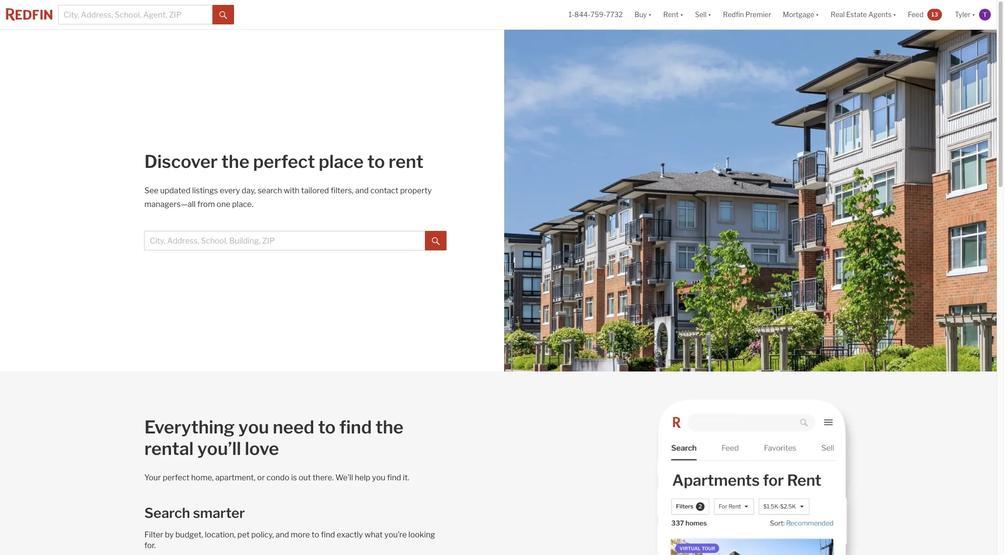Task type: vqa. For each thing, say whether or not it's contained in the screenshot.
New Listings Have Inched Up This Fall, Giving The Buyers Who Remain In The Market A Few More Homes To Choose From. But Many Buyers Are Retreating As Mortgage Rates Stay Elevated. What Home Sellers Are Doing: A Few More Homeowners Are Putting Their Homes On The Market, Despite Being Locked Into Relatively Low Mortgage
no



Task type: locate. For each thing, give the bounding box(es) containing it.
0 horizontal spatial and
[[276, 531, 289, 540]]

1 horizontal spatial perfect
[[253, 151, 315, 173]]

an apartment complex on a bright sunny day image
[[504, 30, 997, 372]]

▾ for tyler ▾
[[972, 10, 976, 19]]

find
[[339, 417, 372, 438], [387, 474, 401, 483], [321, 531, 335, 540]]

everything you need to find the rental you'll love
[[144, 417, 404, 460]]

0 vertical spatial and
[[355, 186, 369, 195]]

1 vertical spatial perfect
[[163, 474, 190, 483]]

▾ right rent
[[680, 10, 683, 19]]

budget,
[[175, 531, 203, 540]]

perfect
[[253, 151, 315, 173], [163, 474, 190, 483]]

everything
[[144, 417, 235, 438]]

find inside filter by budget, location, pet policy, and more to find exactly what you're looking for.
[[321, 531, 335, 540]]

premier
[[746, 10, 771, 19]]

and right filters,
[[355, 186, 369, 195]]

filter by budget, location, pet policy, and more to find exactly what you're looking for.
[[144, 531, 435, 551]]

0 horizontal spatial find
[[321, 531, 335, 540]]

1 horizontal spatial find
[[339, 417, 372, 438]]

13
[[932, 11, 938, 18]]

rent
[[389, 151, 424, 173]]

see updated listings every day, search with tailored filters, and contact property managers—all from one place.
[[144, 186, 432, 209]]

exactly
[[337, 531, 363, 540]]

search
[[258, 186, 282, 195]]

▾ right "agents"
[[893, 10, 896, 19]]

from
[[197, 200, 215, 209]]

love
[[245, 438, 279, 460]]

▾ right buy
[[649, 10, 652, 19]]

rent ▾ button
[[658, 0, 689, 29]]

redfin premier
[[723, 10, 771, 19]]

policy,
[[251, 531, 274, 540]]

find inside everything you need to find the rental you'll love
[[339, 417, 372, 438]]

rent ▾
[[663, 10, 683, 19]]

and left more
[[276, 531, 289, 540]]

2 ▾ from the left
[[680, 10, 683, 19]]

tyler ▾
[[955, 10, 976, 19]]

0 vertical spatial you
[[239, 417, 269, 438]]

to right need
[[318, 417, 336, 438]]

to inside filter by budget, location, pet policy, and more to find exactly what you're looking for.
[[312, 531, 319, 540]]

1 horizontal spatial and
[[355, 186, 369, 195]]

5 ▾ from the left
[[893, 10, 896, 19]]

1 vertical spatial you
[[372, 474, 386, 483]]

image of phone on redfin app searching for apartments for rent image
[[504, 372, 997, 556]]

more
[[291, 531, 310, 540]]

rental
[[144, 438, 194, 460]]

2 vertical spatial find
[[321, 531, 335, 540]]

every
[[220, 186, 240, 195]]

looking
[[409, 531, 435, 540]]

4 ▾ from the left
[[816, 10, 819, 19]]

3 ▾ from the left
[[708, 10, 711, 19]]

1 ▾ from the left
[[649, 10, 652, 19]]

perfect right your
[[163, 474, 190, 483]]

1 horizontal spatial the
[[376, 417, 404, 438]]

and
[[355, 186, 369, 195], [276, 531, 289, 540]]

you right help
[[372, 474, 386, 483]]

sell ▾ button
[[695, 0, 711, 29]]

6 ▾ from the left
[[972, 10, 976, 19]]

location,
[[205, 531, 236, 540]]

to right more
[[312, 531, 319, 540]]

redfin
[[723, 10, 744, 19]]

need
[[273, 417, 314, 438]]

and inside filter by budget, location, pet policy, and more to find exactly what you're looking for.
[[276, 531, 289, 540]]

1 vertical spatial find
[[387, 474, 401, 483]]

one
[[217, 200, 230, 209]]

sell ▾ button
[[689, 0, 717, 29]]

▾ right sell
[[708, 10, 711, 19]]

to
[[367, 151, 385, 173], [318, 417, 336, 438], [312, 531, 319, 540]]

1-844-759-7732 link
[[569, 10, 623, 19]]

0 vertical spatial find
[[339, 417, 372, 438]]

0 horizontal spatial the
[[221, 151, 249, 173]]

discover
[[144, 151, 218, 173]]

buy ▾ button
[[635, 0, 652, 29]]

real
[[831, 10, 845, 19]]

place
[[319, 151, 364, 173]]

updated
[[160, 186, 190, 195]]

0 horizontal spatial perfect
[[163, 474, 190, 483]]

City, Address, School, Agent, ZIP search field
[[58, 5, 213, 24]]

1 horizontal spatial you
[[372, 474, 386, 483]]

1 vertical spatial and
[[276, 531, 289, 540]]

the
[[221, 151, 249, 173], [376, 417, 404, 438]]

mortgage ▾ button
[[783, 0, 819, 29]]

2 vertical spatial to
[[312, 531, 319, 540]]

1 vertical spatial to
[[318, 417, 336, 438]]

to left rent
[[367, 151, 385, 173]]

you
[[239, 417, 269, 438], [372, 474, 386, 483]]

agents
[[869, 10, 892, 19]]

7732
[[606, 10, 623, 19]]

▾ right tyler
[[972, 10, 976, 19]]

0 horizontal spatial you
[[239, 417, 269, 438]]

sell
[[695, 10, 707, 19]]

perfect up with
[[253, 151, 315, 173]]

estate
[[846, 10, 867, 19]]

City, Address, School, Building, ZIP search field
[[144, 231, 425, 251]]

apartment,
[[215, 474, 256, 483]]

1-
[[569, 10, 575, 19]]

▾ for rent ▾
[[680, 10, 683, 19]]

▾ right mortgage
[[816, 10, 819, 19]]

with
[[284, 186, 300, 195]]

tailored
[[301, 186, 329, 195]]

1 vertical spatial the
[[376, 417, 404, 438]]

pet
[[237, 531, 250, 540]]

▾
[[649, 10, 652, 19], [680, 10, 683, 19], [708, 10, 711, 19], [816, 10, 819, 19], [893, 10, 896, 19], [972, 10, 976, 19]]

you left need
[[239, 417, 269, 438]]

search smarter
[[144, 505, 245, 522]]



Task type: describe. For each thing, give the bounding box(es) containing it.
the inside everything you need to find the rental you'll love
[[376, 417, 404, 438]]

user photo image
[[979, 9, 991, 21]]

buy ▾ button
[[629, 0, 658, 29]]

there.
[[313, 474, 334, 483]]

rent
[[663, 10, 679, 19]]

you inside everything you need to find the rental you'll love
[[239, 417, 269, 438]]

sell ▾
[[695, 10, 711, 19]]

contact
[[370, 186, 399, 195]]

▾ inside "link"
[[893, 10, 896, 19]]

submit search image
[[219, 11, 227, 19]]

smarter
[[193, 505, 245, 522]]

filter
[[144, 531, 163, 540]]

and inside the see updated listings every day, search with tailored filters, and contact property managers—all from one place.
[[355, 186, 369, 195]]

out
[[299, 474, 311, 483]]

0 vertical spatial to
[[367, 151, 385, 173]]

buy
[[635, 10, 647, 19]]

buy ▾
[[635, 10, 652, 19]]

▾ for buy ▾
[[649, 10, 652, 19]]

discover the perfect place to rent
[[144, 151, 424, 173]]

is
[[291, 474, 297, 483]]

see
[[144, 186, 158, 195]]

managers—all
[[144, 200, 196, 209]]

listings
[[192, 186, 218, 195]]

search
[[144, 505, 190, 522]]

▾ for mortgage ▾
[[816, 10, 819, 19]]

what
[[365, 531, 383, 540]]

we'll
[[336, 474, 353, 483]]

▾ for sell ▾
[[708, 10, 711, 19]]

your
[[144, 474, 161, 483]]

it.
[[403, 474, 409, 483]]

1-844-759-7732
[[569, 10, 623, 19]]

home,
[[191, 474, 214, 483]]

submit search image
[[432, 237, 440, 245]]

tyler
[[955, 10, 971, 19]]

real estate agents ▾ link
[[831, 0, 896, 29]]

844-
[[575, 10, 591, 19]]

your perfect home, apartment, or condo is out there. we'll help you find it.
[[144, 474, 409, 483]]

to inside everything you need to find the rental you'll love
[[318, 417, 336, 438]]

real estate agents ▾
[[831, 10, 896, 19]]

2 horizontal spatial find
[[387, 474, 401, 483]]

759-
[[591, 10, 606, 19]]

mortgage
[[783, 10, 815, 19]]

property
[[400, 186, 432, 195]]

for.
[[144, 542, 156, 551]]

feed
[[908, 10, 924, 19]]

mortgage ▾
[[783, 10, 819, 19]]

or
[[257, 474, 265, 483]]

you're
[[384, 531, 407, 540]]

redfin premier button
[[717, 0, 777, 29]]

by
[[165, 531, 174, 540]]

filters,
[[331, 186, 354, 195]]

rent ▾ button
[[663, 0, 683, 29]]

0 vertical spatial the
[[221, 151, 249, 173]]

place.
[[232, 200, 253, 209]]

real estate agents ▾ button
[[825, 0, 902, 29]]

mortgage ▾ button
[[777, 0, 825, 29]]

condo
[[267, 474, 289, 483]]

help
[[355, 474, 370, 483]]

day,
[[242, 186, 256, 195]]

you'll
[[197, 438, 241, 460]]

0 vertical spatial perfect
[[253, 151, 315, 173]]



